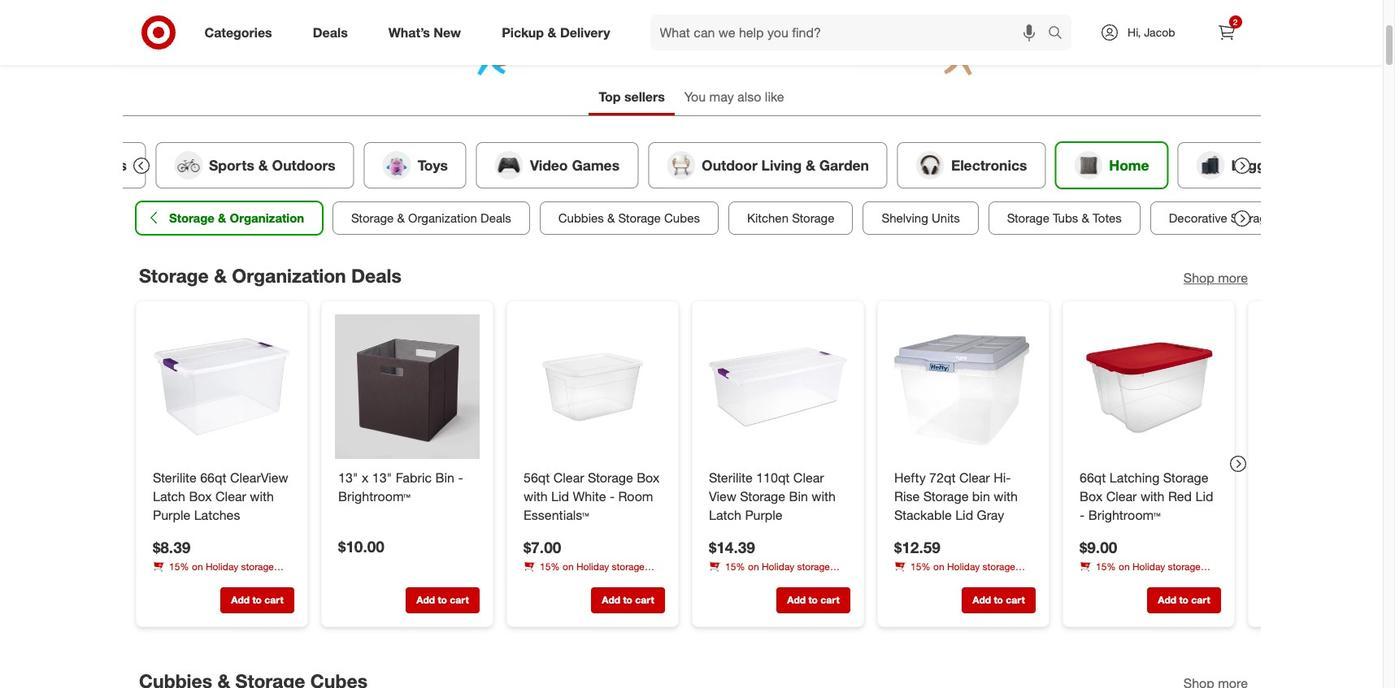 Task type: locate. For each thing, give the bounding box(es) containing it.
15% on holiday storage items
[[152, 561, 274, 587], [523, 561, 644, 587], [709, 561, 830, 587], [894, 561, 1015, 587], [1079, 561, 1201, 587]]

storage down red at right bottom
[[1168, 561, 1201, 573]]

with inside sterilite 66qt clearview latch box clear with purple latches
[[249, 488, 274, 505]]

& right cubbies
[[607, 210, 615, 226]]

1 horizontal spatial bin
[[789, 488, 808, 505]]

to for $14.39
[[808, 594, 818, 607]]

2 add from the left
[[416, 594, 435, 607]]

video
[[530, 157, 568, 174]]

sterilite up view
[[709, 470, 752, 486]]

4 add to cart button from the left
[[776, 588, 850, 614]]

holiday down 'essentials™'
[[576, 561, 609, 573]]

- right white
[[609, 488, 614, 505]]

top
[[599, 89, 621, 105]]

6 add from the left
[[1158, 594, 1176, 607]]

110qt
[[756, 470, 790, 486]]

15% down $14.39
[[725, 561, 745, 573]]

more
[[1218, 270, 1248, 286]]

3 on from the left
[[748, 561, 759, 573]]

15% on holiday storage items for $7.00
[[523, 561, 644, 587]]

- inside 13" x 13" fabric bin - brightroom™
[[458, 470, 463, 486]]

brightroom™ down x
[[338, 488, 410, 505]]

1 cart from the left
[[264, 594, 283, 607]]

1 add from the left
[[231, 594, 249, 607]]

1 horizontal spatial box
[[636, 470, 659, 486]]

& inside pickup & delivery link
[[548, 24, 557, 40]]

to for $7.00
[[623, 594, 632, 607]]

purple
[[152, 507, 190, 523], [745, 507, 782, 523]]

1 horizontal spatial latch
[[709, 507, 741, 523]]

with
[[249, 488, 274, 505], [523, 488, 547, 505], [811, 488, 835, 505], [993, 488, 1018, 505], [1140, 488, 1164, 505]]

2 cart from the left
[[449, 594, 469, 607]]

storage right kitchen
[[792, 210, 834, 226]]

1 horizontal spatial brightroom™
[[1088, 507, 1160, 523]]

storage & organization deals button
[[332, 202, 530, 235]]

storage
[[241, 561, 274, 573], [612, 561, 644, 573], [797, 561, 830, 573], [982, 561, 1015, 573], [1168, 561, 1201, 573]]

13" left x
[[338, 470, 358, 486]]

holiday for $9.00
[[1132, 561, 1165, 573]]

1 vertical spatial bin
[[789, 488, 808, 505]]

sterilite inside sterilite 110qt clear view storage bin with latch purple
[[709, 470, 752, 486]]

holiday for $7.00
[[576, 561, 609, 573]]

add for $12.59
[[972, 594, 991, 607]]

4 add to cart from the left
[[787, 594, 839, 607]]

& down toys button
[[397, 210, 404, 226]]

15% on holiday storage items button down $9.00
[[1079, 560, 1221, 587]]

sterilite inside sterilite 66qt clearview latch box clear with purple latches
[[152, 470, 196, 486]]

garden
[[819, 157, 869, 174]]

2 15% from the left
[[540, 561, 560, 573]]

- up $9.00
[[1079, 507, 1085, 523]]

4 15% on holiday storage items from the left
[[894, 561, 1015, 587]]

on down $14.39
[[748, 561, 759, 573]]

1 items from the left
[[152, 575, 176, 587]]

on down $12.59
[[933, 561, 944, 573]]

jacob
[[1144, 25, 1175, 39]]

15% for $8.39
[[169, 561, 189, 573]]

add to cart for $14.39
[[787, 594, 839, 607]]

clear up bin
[[959, 470, 990, 486]]

sterilite for $14.39
[[709, 470, 752, 486]]

1 on from the left
[[192, 561, 203, 573]]

on
[[192, 561, 203, 573], [562, 561, 573, 573], [748, 561, 759, 573], [933, 561, 944, 573], [1119, 561, 1130, 573]]

1 vertical spatial storage & organization deals
[[139, 264, 401, 287]]

15% on holiday storage items down $12.59
[[894, 561, 1015, 587]]

box
[[636, 470, 659, 486], [189, 488, 211, 505], [1079, 488, 1102, 505]]

box for $7.00
[[636, 470, 659, 486]]

3 cart from the left
[[635, 594, 654, 607]]

on down 'essentials™'
[[562, 561, 573, 573]]

storage down 72qt
[[923, 488, 968, 505]]

6 to from the left
[[1179, 594, 1188, 607]]

holiday for $8.39
[[205, 561, 238, 573]]

storage & organization deals inside button
[[351, 210, 511, 226]]

storage down gray at the bottom right of page
[[982, 561, 1015, 573]]

2 15% on holiday storage items from the left
[[523, 561, 644, 587]]

hefty
[[894, 470, 926, 486]]

1 horizontal spatial 13"
[[372, 470, 392, 486]]

latch down view
[[709, 507, 741, 523]]

0 vertical spatial bin
[[435, 470, 454, 486]]

15% on holiday storage items button for $14.39
[[709, 560, 850, 587]]

0 horizontal spatial purple
[[152, 507, 190, 523]]

brightroom™ inside 66qt latching storage box clear with red lid - brightroom™
[[1088, 507, 1160, 523]]

storage
[[169, 210, 214, 226], [351, 210, 393, 226], [618, 210, 661, 226], [792, 210, 834, 226], [1007, 210, 1049, 226], [1231, 210, 1273, 226], [139, 264, 208, 287], [588, 470, 633, 486], [1163, 470, 1208, 486], [740, 488, 785, 505], [923, 488, 968, 505]]

2 items from the left
[[523, 575, 547, 587]]

sterilite 66qt clearview latch box clear with purple latches image
[[149, 314, 294, 459], [149, 314, 294, 459]]

15% down $12.59
[[910, 561, 930, 573]]

items down $12.59
[[894, 575, 918, 587]]

1 15% on holiday storage items from the left
[[152, 561, 274, 587]]

storage down "110qt"
[[740, 488, 785, 505]]

items down $14.39
[[709, 575, 733, 587]]

- right the fabric
[[458, 470, 463, 486]]

0 vertical spatial latch
[[152, 488, 185, 505]]

1 add to cart from the left
[[231, 594, 283, 607]]

1 sterilite from the left
[[152, 470, 196, 486]]

lid right red at right bottom
[[1195, 488, 1213, 505]]

lid up 'essentials™'
[[551, 488, 569, 505]]

66qt inside sterilite 66qt clearview latch box clear with purple latches
[[200, 470, 226, 486]]

66qt inside 66qt latching storage box clear with red lid - brightroom™
[[1079, 470, 1106, 486]]

15% on holiday storage items button
[[152, 560, 294, 587], [523, 560, 665, 587], [709, 560, 850, 587], [894, 560, 1036, 587], [1079, 560, 1221, 587]]

also
[[738, 89, 761, 105]]

4 storage from the left
[[982, 561, 1015, 573]]

deals down storage & organization deals button
[[351, 264, 401, 287]]

organization
[[229, 210, 304, 226], [408, 210, 477, 226], [232, 264, 346, 287]]

bin inside sterilite 110qt clear view storage bin with latch purple
[[789, 488, 808, 505]]

clear up white
[[553, 470, 584, 486]]

sports
[[209, 157, 254, 174]]

add to cart
[[231, 594, 283, 607], [416, 594, 469, 607], [602, 594, 654, 607], [787, 594, 839, 607], [972, 594, 1025, 607], [1158, 594, 1210, 607]]

15% on holiday storage items button down $12.59
[[894, 560, 1036, 587]]

2 66qt from the left
[[1079, 470, 1106, 486]]

shop more button
[[1183, 269, 1248, 288]]

6 cart from the left
[[1191, 594, 1210, 607]]

purple down "110qt"
[[745, 507, 782, 523]]

kitchen storage
[[747, 210, 834, 226]]

search button
[[1041, 15, 1080, 54]]

4 cart from the left
[[820, 594, 839, 607]]

2 storage from the left
[[612, 561, 644, 573]]

home
[[1109, 157, 1149, 174]]

sterilite
[[152, 470, 196, 486], [709, 470, 752, 486]]

1 to from the left
[[252, 594, 261, 607]]

box up latches
[[189, 488, 211, 505]]

15% down $9.00
[[1096, 561, 1116, 573]]

add to cart button
[[220, 588, 294, 614], [405, 588, 479, 614], [591, 588, 665, 614], [776, 588, 850, 614], [962, 588, 1036, 614], [1147, 588, 1221, 614]]

storage & organization
[[169, 210, 304, 226]]

holiday down sterilite 110qt clear view storage bin with latch purple link
[[761, 561, 794, 573]]

deals
[[313, 24, 348, 40], [480, 210, 511, 226], [351, 264, 401, 287]]

storage down sports at the top of page
[[169, 210, 214, 226]]

5 storage from the left
[[1168, 561, 1201, 573]]

5 with from the left
[[1140, 488, 1164, 505]]

3 storage from the left
[[797, 561, 830, 573]]

purple up "$8.39"
[[152, 507, 190, 523]]

clear up latches
[[215, 488, 246, 505]]

lid
[[551, 488, 569, 505], [1195, 488, 1213, 505], [955, 507, 973, 523]]

on down 66qt latching storage box clear with red lid - brightroom™
[[1119, 561, 1130, 573]]

15% on holiday storage items for $12.59
[[894, 561, 1015, 587]]

add for $9.00
[[1158, 594, 1176, 607]]

15% on holiday storage items button down $7.00
[[523, 560, 665, 587]]

storage & organization deals down toys
[[351, 210, 511, 226]]

shelving units
[[881, 210, 960, 226]]

4 with from the left
[[993, 488, 1018, 505]]

1 horizontal spatial -
[[609, 488, 614, 505]]

5 15% on holiday storage items button from the left
[[1079, 560, 1221, 587]]

bin inside 13" x 13" fabric bin - brightroom™
[[435, 470, 454, 486]]

video games
[[530, 157, 619, 174]]

on for $12.59
[[933, 561, 944, 573]]

0 horizontal spatial lid
[[551, 488, 569, 505]]

0 vertical spatial storage & organization deals
[[351, 210, 511, 226]]

box up room
[[636, 470, 659, 486]]

5 15% from the left
[[1096, 561, 1116, 573]]

2 holiday from the left
[[576, 561, 609, 573]]

6 add to cart button from the left
[[1147, 588, 1221, 614]]

5 add from the left
[[972, 594, 991, 607]]

storage for $7.00
[[612, 561, 644, 573]]

6 add to cart from the left
[[1158, 594, 1210, 607]]

1 storage from the left
[[241, 561, 274, 573]]

you may also like link
[[675, 81, 794, 115]]

0 vertical spatial -
[[458, 470, 463, 486]]

15% down "$8.39"
[[169, 561, 189, 573]]

&
[[548, 24, 557, 40], [258, 157, 268, 174], [805, 157, 815, 174], [218, 210, 226, 226], [397, 210, 404, 226], [607, 210, 615, 226], [1081, 210, 1089, 226], [214, 264, 226, 287]]

on for $7.00
[[562, 561, 573, 573]]

brightroom™
[[338, 488, 410, 505], [1088, 507, 1160, 523]]

cart for $9.00
[[1191, 594, 1210, 607]]

1 horizontal spatial sterilite
[[709, 470, 752, 486]]

storage down sterilite 66qt clearview latch box clear with purple latches link
[[241, 561, 274, 573]]

0 vertical spatial brightroom™
[[338, 488, 410, 505]]

organization inside storage & organization 'button'
[[229, 210, 304, 226]]

0 horizontal spatial deals
[[313, 24, 348, 40]]

66qt latching storage box clear with red lid - brightroom™
[[1079, 470, 1213, 523]]

storage inside 56qt clear storage box with lid white - room essentials™
[[588, 470, 633, 486]]

& right living
[[805, 157, 815, 174]]

add to cart for $9.00
[[1158, 594, 1210, 607]]

you
[[685, 89, 706, 105]]

3 items from the left
[[709, 575, 733, 587]]

3 holiday from the left
[[761, 561, 794, 573]]

1 add to cart button from the left
[[220, 588, 294, 614]]

shoes button
[[31, 142, 145, 189]]

4 on from the left
[[933, 561, 944, 573]]

2 13" from the left
[[372, 470, 392, 486]]

3 add to cart from the left
[[602, 594, 654, 607]]

categories link
[[191, 15, 293, 50]]

storage down sterilite 110qt clear view storage bin with latch purple link
[[797, 561, 830, 573]]

2 with from the left
[[523, 488, 547, 505]]

add to cart button for $8.39
[[220, 588, 294, 614]]

15% on holiday storage items button down "$8.39"
[[152, 560, 294, 587]]

2 on from the left
[[562, 561, 573, 573]]

luggage button
[[1177, 142, 1309, 189]]

top sellers
[[599, 89, 665, 105]]

0 horizontal spatial sterilite
[[152, 470, 196, 486]]

3 to from the left
[[623, 594, 632, 607]]

sterilite 110qt clear view storage bin with latch purple image
[[705, 314, 850, 459], [705, 314, 850, 459]]

3 15% on holiday storage items from the left
[[709, 561, 830, 587]]

4 15% on holiday storage items button from the left
[[894, 560, 1036, 587]]

add to cart button for $7.00
[[591, 588, 665, 614]]

3 with from the left
[[811, 488, 835, 505]]

& inside sports & outdoors button
[[258, 157, 268, 174]]

1 vertical spatial -
[[609, 488, 614, 505]]

66qt latching storage box clear with red lid - brightroom™ image
[[1076, 314, 1221, 459], [1076, 314, 1221, 459]]

storage inside the hefty 72qt clear hi- rise storage bin with stackable lid gray
[[923, 488, 968, 505]]

1 horizontal spatial lid
[[955, 507, 973, 523]]

storage up white
[[588, 470, 633, 486]]

items down $9.00
[[1079, 575, 1103, 587]]

bin down "110qt"
[[789, 488, 808, 505]]

holiday down latches
[[205, 561, 238, 573]]

clear inside 56qt clear storage box with lid white - room essentials™
[[553, 470, 584, 486]]

0 horizontal spatial 13"
[[338, 470, 358, 486]]

storage inside 'button'
[[169, 210, 214, 226]]

1 15% on holiday storage items button from the left
[[152, 560, 294, 587]]

1 holiday from the left
[[205, 561, 238, 573]]

stackable
[[894, 507, 952, 523]]

bin
[[972, 488, 990, 505]]

66qt up latches
[[200, 470, 226, 486]]

new
[[434, 24, 461, 40]]

15% on holiday storage items down $7.00
[[523, 561, 644, 587]]

clear right "110qt"
[[793, 470, 824, 486]]

add to cart for $12.59
[[972, 594, 1025, 607]]

3 15% from the left
[[725, 561, 745, 573]]

brightroom™ inside 13" x 13" fabric bin - brightroom™
[[338, 488, 410, 505]]

1 66qt from the left
[[200, 470, 226, 486]]

with inside 56qt clear storage box with lid white - room essentials™
[[523, 488, 547, 505]]

& right tubs
[[1081, 210, 1089, 226]]

5 add to cart from the left
[[972, 594, 1025, 607]]

add to cart button for $12.59
[[962, 588, 1036, 614]]

& inside storage & organization 'button'
[[218, 210, 226, 226]]

2 15% on holiday storage items button from the left
[[523, 560, 665, 587]]

& inside storage & organization deals button
[[397, 210, 404, 226]]

cubbies
[[558, 210, 604, 226]]

5 add to cart button from the left
[[962, 588, 1036, 614]]

holiday down gray at the bottom right of page
[[947, 561, 980, 573]]

items
[[152, 575, 176, 587], [523, 575, 547, 587], [709, 575, 733, 587], [894, 575, 918, 587], [1079, 575, 1103, 587]]

1 purple from the left
[[152, 507, 190, 523]]

storage up red at right bottom
[[1163, 470, 1208, 486]]

2 vertical spatial deals
[[351, 264, 401, 287]]

1 horizontal spatial 66qt
[[1079, 470, 1106, 486]]

storage down room
[[612, 561, 644, 573]]

$7.00
[[523, 538, 561, 556]]

15% on holiday storage items button down $14.39
[[709, 560, 850, 587]]

games
[[572, 157, 619, 174]]

4 add from the left
[[787, 594, 806, 607]]

4 items from the left
[[894, 575, 918, 587]]

5 15% on holiday storage items from the left
[[1079, 561, 1201, 587]]

sterilite for $8.39
[[152, 470, 196, 486]]

storage & organization deals down storage & organization
[[139, 264, 401, 287]]

bin
[[435, 470, 454, 486], [789, 488, 808, 505]]

what's
[[388, 24, 430, 40]]

15% on holiday storage items down $9.00
[[1079, 561, 1201, 587]]

to
[[252, 594, 261, 607], [437, 594, 447, 607], [623, 594, 632, 607], [808, 594, 818, 607], [994, 594, 1003, 607], [1179, 594, 1188, 607]]

15%
[[169, 561, 189, 573], [540, 561, 560, 573], [725, 561, 745, 573], [910, 561, 930, 573], [1096, 561, 1116, 573]]

1 with from the left
[[249, 488, 274, 505]]

0 horizontal spatial 66qt
[[200, 470, 226, 486]]

& down sports at the top of page
[[218, 210, 226, 226]]

2 sterilite from the left
[[709, 470, 752, 486]]

5 holiday from the left
[[1132, 561, 1165, 573]]

hefty 72qt clear hi-rise storage bin with stackable lid gray image
[[891, 314, 1036, 459], [891, 314, 1036, 459]]

latch
[[152, 488, 185, 505], [709, 507, 741, 523]]

15% on holiday storage items down "$8.39"
[[152, 561, 274, 587]]

deals link
[[299, 15, 368, 50]]

add to cart button for $9.00
[[1147, 588, 1221, 614]]

& right sports at the top of page
[[258, 157, 268, 174]]

box up $9.00
[[1079, 488, 1102, 505]]

5 items from the left
[[1079, 575, 1103, 587]]

2 horizontal spatial deals
[[480, 210, 511, 226]]

decorative storage button
[[1150, 202, 1292, 235]]

1 vertical spatial latch
[[709, 507, 741, 523]]

13" right x
[[372, 470, 392, 486]]

deals left what's
[[313, 24, 348, 40]]

3 add from the left
[[602, 594, 620, 607]]

outdoor
[[701, 157, 757, 174]]

luggage
[[1231, 157, 1290, 174]]

storage for $9.00
[[1168, 561, 1201, 573]]

electronics
[[951, 157, 1027, 174]]

-
[[458, 470, 463, 486], [609, 488, 614, 505], [1079, 507, 1085, 523]]

brightroom™ down latching
[[1088, 507, 1160, 523]]

storage down luggage button in the top right of the page
[[1231, 210, 1273, 226]]

organization down storage & organization
[[232, 264, 346, 287]]

0 horizontal spatial brightroom™
[[338, 488, 410, 505]]

latch inside sterilite 110qt clear view storage bin with latch purple
[[709, 507, 741, 523]]

3 add to cart button from the left
[[591, 588, 665, 614]]

$12.59
[[894, 538, 940, 556]]

15% down $7.00
[[540, 561, 560, 573]]

bin right the fabric
[[435, 470, 454, 486]]

66qt
[[200, 470, 226, 486], [1079, 470, 1106, 486]]

lid inside 66qt latching storage box clear with red lid - brightroom™
[[1195, 488, 1213, 505]]

13" x 13" fabric bin - brightroom™ image
[[335, 314, 479, 459], [335, 314, 479, 459]]

5 on from the left
[[1119, 561, 1130, 573]]

1 vertical spatial deals
[[480, 210, 511, 226]]

0 horizontal spatial latch
[[152, 488, 185, 505]]

4 holiday from the left
[[947, 561, 980, 573]]

1 horizontal spatial purple
[[745, 507, 782, 523]]

0 horizontal spatial -
[[458, 470, 463, 486]]

add for $8.39
[[231, 594, 249, 607]]

cart for $14.39
[[820, 594, 839, 607]]

lid down bin
[[955, 507, 973, 523]]

2 purple from the left
[[745, 507, 782, 523]]

4 15% from the left
[[910, 561, 930, 573]]

red
[[1168, 488, 1192, 505]]

15% on holiday storage items down $14.39
[[709, 561, 830, 587]]

items for $14.39
[[709, 575, 733, 587]]

56qt
[[523, 470, 550, 486]]

latch up "$8.39"
[[152, 488, 185, 505]]

items down $7.00
[[523, 575, 547, 587]]

$10.00
[[338, 537, 384, 556]]

2
[[1233, 17, 1238, 27]]

organization down toys
[[408, 210, 477, 226]]

2 horizontal spatial lid
[[1195, 488, 1213, 505]]

hi, jacob
[[1128, 25, 1175, 39]]

5 cart from the left
[[1006, 594, 1025, 607]]

2 link
[[1209, 15, 1245, 50]]

2 horizontal spatial -
[[1079, 507, 1085, 523]]

1 vertical spatial brightroom™
[[1088, 507, 1160, 523]]

1 15% from the left
[[169, 561, 189, 573]]

holiday down "66qt latching storage box clear with red lid - brightroom™" link
[[1132, 561, 1165, 573]]

lid inside the hefty 72qt clear hi- rise storage bin with stackable lid gray
[[955, 507, 973, 523]]

sterilite up latches
[[152, 470, 196, 486]]

storage & organization deals
[[351, 210, 511, 226], [139, 264, 401, 287]]

purple inside sterilite 66qt clearview latch box clear with purple latches
[[152, 507, 190, 523]]

deals down the "video games" button
[[480, 210, 511, 226]]

on for $9.00
[[1119, 561, 1130, 573]]

2 to from the left
[[437, 594, 447, 607]]

4 to from the left
[[808, 594, 818, 607]]

56qt clear storage box with lid white - room essentials™ image
[[520, 314, 665, 459], [520, 314, 665, 459]]

deals inside button
[[480, 210, 511, 226]]

clear
[[553, 470, 584, 486], [793, 470, 824, 486], [959, 470, 990, 486], [215, 488, 246, 505], [1106, 488, 1137, 505]]

clear down latching
[[1106, 488, 1137, 505]]

on down latches
[[192, 561, 203, 573]]

box for $9.00
[[1079, 488, 1102, 505]]

2 vertical spatial -
[[1079, 507, 1085, 523]]

66qt left latching
[[1079, 470, 1106, 486]]

5 to from the left
[[994, 594, 1003, 607]]

- inside 56qt clear storage box with lid white - room essentials™
[[609, 488, 614, 505]]

toys
[[417, 157, 448, 174]]

cart
[[264, 594, 283, 607], [449, 594, 469, 607], [635, 594, 654, 607], [820, 594, 839, 607], [1006, 594, 1025, 607], [1191, 594, 1210, 607]]

box inside 66qt latching storage box clear with red lid - brightroom™
[[1079, 488, 1102, 505]]

0 horizontal spatial box
[[189, 488, 211, 505]]

items down "$8.39"
[[152, 575, 176, 587]]

box inside 56qt clear storage box with lid white - room essentials™
[[636, 470, 659, 486]]

organization down sports & outdoors
[[229, 210, 304, 226]]

0 vertical spatial deals
[[313, 24, 348, 40]]

3 15% on holiday storage items button from the left
[[709, 560, 850, 587]]

toys button
[[364, 142, 466, 189]]

2 horizontal spatial box
[[1079, 488, 1102, 505]]

& right pickup on the top of page
[[548, 24, 557, 40]]

0 horizontal spatial bin
[[435, 470, 454, 486]]



Task type: describe. For each thing, give the bounding box(es) containing it.
$9.00
[[1079, 538, 1117, 556]]

you may also like
[[685, 89, 784, 105]]

x
[[361, 470, 368, 486]]

decorative
[[1169, 210, 1227, 226]]

add to cart for $8.39
[[231, 594, 283, 607]]

holiday for $14.39
[[761, 561, 794, 573]]

hi-
[[993, 470, 1011, 486]]

units
[[931, 210, 960, 226]]

& inside "outdoor living & garden" button
[[805, 157, 815, 174]]

pickup & delivery link
[[488, 15, 631, 50]]

white
[[572, 488, 606, 505]]

decorative storage
[[1169, 210, 1273, 226]]

storage down storage & organization 'button'
[[139, 264, 208, 287]]

cart for $8.39
[[264, 594, 283, 607]]

shop more
[[1183, 270, 1248, 286]]

storage down toys button
[[351, 210, 393, 226]]

home button
[[1055, 142, 1168, 189]]

what's new
[[388, 24, 461, 40]]

add for $7.00
[[602, 594, 620, 607]]

room
[[618, 488, 653, 505]]

15% on holiday storage items for $9.00
[[1079, 561, 1201, 587]]

gray
[[977, 507, 1004, 523]]

clear inside the hefty 72qt clear hi- rise storage bin with stackable lid gray
[[959, 470, 990, 486]]

13" x 13" fabric bin - brightroom™
[[338, 470, 463, 505]]

$8.39
[[152, 538, 190, 556]]

storage inside sterilite 110qt clear view storage bin with latch purple
[[740, 488, 785, 505]]

add to cart button for $14.39
[[776, 588, 850, 614]]

items for $9.00
[[1079, 575, 1103, 587]]

latches
[[194, 507, 240, 523]]

cubbies & storage cubes button
[[539, 202, 718, 235]]

fabric
[[395, 470, 432, 486]]

tubs
[[1053, 210, 1078, 226]]

1 horizontal spatial deals
[[351, 264, 401, 287]]

66qt latching storage box clear with red lid - brightroom™ link
[[1079, 469, 1218, 525]]

sterilite 110qt clear view storage bin with latch purple
[[709, 470, 835, 523]]

may
[[710, 89, 734, 105]]

clear inside sterilite 110qt clear view storage bin with latch purple
[[793, 470, 824, 486]]

15% for $14.39
[[725, 561, 745, 573]]

on for $8.39
[[192, 561, 203, 573]]

pickup & delivery
[[502, 24, 610, 40]]

storage tubs & totes button
[[988, 202, 1140, 235]]

add for $14.39
[[787, 594, 806, 607]]

kitchen storage button
[[728, 202, 853, 235]]

56qt clear storage box with lid white - room essentials™
[[523, 470, 659, 523]]

video games button
[[476, 142, 638, 189]]

clear inside 66qt latching storage box clear with red lid - brightroom™
[[1106, 488, 1137, 505]]

- inside 66qt latching storage box clear with red lid - brightroom™
[[1079, 507, 1085, 523]]

& inside storage tubs & totes button
[[1081, 210, 1089, 226]]

storage & organization button
[[135, 202, 322, 235]]

view
[[709, 488, 736, 505]]

15% for $9.00
[[1096, 561, 1116, 573]]

sterilite 110qt clear view storage bin with latch purple link
[[709, 469, 847, 525]]

outdoor living & garden button
[[648, 142, 887, 189]]

totes
[[1093, 210, 1122, 226]]

latch inside sterilite 66qt clearview latch box clear with purple latches
[[152, 488, 185, 505]]

storage left tubs
[[1007, 210, 1049, 226]]

on for $14.39
[[748, 561, 759, 573]]

storage inside button
[[1231, 210, 1273, 226]]

What can we help you find? suggestions appear below search field
[[650, 15, 1052, 50]]

storage inside 66qt latching storage box clear with red lid - brightroom™
[[1163, 470, 1208, 486]]

$14.39
[[709, 538, 755, 556]]

15% on holiday storage items button for $9.00
[[1079, 560, 1221, 587]]

72qt
[[929, 470, 955, 486]]

add to cart for $7.00
[[602, 594, 654, 607]]

with inside sterilite 110qt clear view storage bin with latch purple
[[811, 488, 835, 505]]

items for $12.59
[[894, 575, 918, 587]]

storage for $14.39
[[797, 561, 830, 573]]

search
[[1041, 26, 1080, 42]]

purple inside sterilite 110qt clear view storage bin with latch purple
[[745, 507, 782, 523]]

to for $9.00
[[1179, 594, 1188, 607]]

15% on holiday storage items button for $12.59
[[894, 560, 1036, 587]]

kitchen
[[747, 210, 788, 226]]

2 add to cart from the left
[[416, 594, 469, 607]]

cubbies & storage cubes
[[558, 210, 700, 226]]

sports & outdoors button
[[155, 142, 354, 189]]

to for $12.59
[[994, 594, 1003, 607]]

15% on holiday storage items for $8.39
[[152, 561, 274, 587]]

storage tubs & totes
[[1007, 210, 1122, 226]]

& inside cubbies & storage cubes button
[[607, 210, 615, 226]]

outdoor living & garden
[[701, 157, 869, 174]]

box inside sterilite 66qt clearview latch box clear with purple latches
[[189, 488, 211, 505]]

15% on holiday storage items button for $8.39
[[152, 560, 294, 587]]

2 add to cart button from the left
[[405, 588, 479, 614]]

15% on holiday storage items button for $7.00
[[523, 560, 665, 587]]

essentials™
[[523, 507, 589, 523]]

clear inside sterilite 66qt clearview latch box clear with purple latches
[[215, 488, 246, 505]]

13" x 13" fabric bin - brightroom™ link
[[338, 469, 476, 506]]

with inside 66qt latching storage box clear with red lid - brightroom™
[[1140, 488, 1164, 505]]

cubes
[[664, 210, 700, 226]]

categories
[[205, 24, 272, 40]]

items for $7.00
[[523, 575, 547, 587]]

pickup
[[502, 24, 544, 40]]

clearview
[[230, 470, 288, 486]]

delivery
[[560, 24, 610, 40]]

shoes
[[84, 157, 126, 174]]

living
[[761, 157, 801, 174]]

latching
[[1109, 470, 1159, 486]]

like
[[765, 89, 784, 105]]

with inside the hefty 72qt clear hi- rise storage bin with stackable lid gray
[[993, 488, 1018, 505]]

storage for $12.59
[[982, 561, 1015, 573]]

cart for $7.00
[[635, 594, 654, 607]]

holiday for $12.59
[[947, 561, 980, 573]]

storage left cubes
[[618, 210, 661, 226]]

storage for $8.39
[[241, 561, 274, 573]]

56qt clear storage box with lid white - room essentials™ link
[[523, 469, 662, 525]]

deals inside 'link'
[[313, 24, 348, 40]]

hefty 72qt clear hi- rise storage bin with stackable lid gray link
[[894, 469, 1032, 525]]

items for $8.39
[[152, 575, 176, 587]]

top sellers link
[[589, 81, 675, 115]]

electronics button
[[897, 142, 1046, 189]]

15% for $7.00
[[540, 561, 560, 573]]

shelving
[[881, 210, 928, 226]]

hi,
[[1128, 25, 1141, 39]]

lid inside 56qt clear storage box with lid white - room essentials™
[[551, 488, 569, 505]]

15% on holiday storage items for $14.39
[[709, 561, 830, 587]]

15% for $12.59
[[910, 561, 930, 573]]

to for $8.39
[[252, 594, 261, 607]]

outdoors
[[272, 157, 335, 174]]

rise
[[894, 488, 920, 505]]

cart for $12.59
[[1006, 594, 1025, 607]]

1 13" from the left
[[338, 470, 358, 486]]

sterilite 66qt clearview latch box clear with purple latches link
[[152, 469, 291, 525]]

sellers
[[624, 89, 665, 105]]

sports & outdoors
[[209, 157, 335, 174]]

sterilite 66qt clearview latch box clear with purple latches
[[152, 470, 288, 523]]

organization inside storage & organization deals button
[[408, 210, 477, 226]]

& down storage & organization 'button'
[[214, 264, 226, 287]]

shop
[[1183, 270, 1214, 286]]



Task type: vqa. For each thing, say whether or not it's contained in the screenshot.
right Latch
yes



